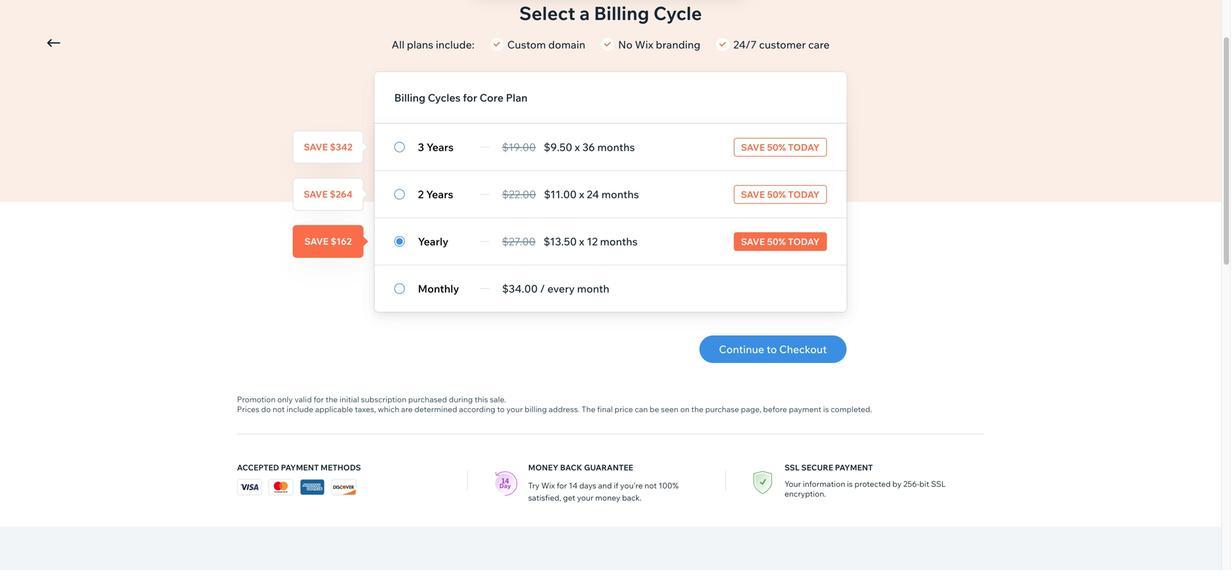 Task type: locate. For each thing, give the bounding box(es) containing it.
payment
[[281, 463, 319, 473], [835, 463, 873, 473]]

for left "core"
[[463, 91, 477, 104]]

is left protected
[[847, 479, 853, 489]]

0 vertical spatial for
[[463, 91, 477, 104]]

you're
[[620, 481, 643, 491]]

0 horizontal spatial wix
[[541, 481, 555, 491]]

$11.00 x 24 months
[[544, 188, 639, 201]]

billing left cycles
[[394, 91, 425, 104]]

3 today from the top
[[788, 236, 820, 247]]

for
[[463, 91, 477, 104], [314, 395, 324, 404], [557, 481, 567, 491]]

years
[[426, 141, 454, 154], [426, 188, 453, 201]]

cycle
[[653, 2, 702, 25]]

0 vertical spatial 50%
[[767, 141, 786, 153]]

continue to checkout button
[[699, 336, 847, 363]]

0 horizontal spatial ssl
[[785, 463, 800, 473]]

0 vertical spatial years
[[426, 141, 454, 154]]

which
[[378, 404, 399, 414]]

1 vertical spatial your
[[577, 493, 593, 503]]

0 horizontal spatial your
[[506, 404, 523, 414]]

information
[[803, 479, 845, 489]]

for inside try wix for 14 days and if you're not 100% satisfied, get your money back.
[[557, 481, 567, 491]]

256-
[[903, 479, 919, 489]]

0 vertical spatial months
[[597, 141, 635, 154]]

0 vertical spatial is
[[823, 404, 829, 414]]

1 vertical spatial save 50% today
[[741, 189, 820, 200]]

2
[[418, 188, 424, 201]]

to inside button
[[767, 343, 777, 356]]

1 save 50% today from the top
[[741, 141, 820, 153]]

2 payment from the left
[[835, 463, 873, 473]]

24/7
[[733, 38, 757, 51]]

save 50% today for $264
[[741, 189, 820, 200]]

1 vertical spatial years
[[426, 188, 453, 201]]

1 vertical spatial ssl
[[931, 479, 946, 489]]

2 vertical spatial x
[[579, 235, 584, 248]]

is
[[823, 404, 829, 414], [847, 479, 853, 489]]

is right payment
[[823, 404, 829, 414]]

1 vertical spatial to
[[497, 404, 505, 414]]

to right continue
[[767, 343, 777, 356]]

wix right no
[[635, 38, 653, 51]]

$34.00
[[502, 282, 538, 295]]

back.
[[622, 493, 642, 503]]

0 horizontal spatial to
[[497, 404, 505, 414]]

custom domain
[[507, 38, 585, 51]]

save 50% today for $162
[[741, 236, 820, 247]]

2 50% from the top
[[767, 189, 786, 200]]

3 50% from the top
[[767, 236, 786, 247]]

x left 24
[[579, 188, 584, 201]]

2 vertical spatial 50%
[[767, 236, 786, 247]]

not left the 100%
[[645, 481, 657, 491]]

final
[[597, 404, 613, 414]]

months right 36
[[597, 141, 635, 154]]

money back guarantee
[[528, 463, 633, 473]]

and
[[598, 481, 612, 491]]

50%
[[767, 141, 786, 153], [767, 189, 786, 200], [767, 236, 786, 247]]

1 horizontal spatial your
[[577, 493, 593, 503]]

0 horizontal spatial payment
[[281, 463, 319, 473]]

1 horizontal spatial for
[[463, 91, 477, 104]]

2 save 50% today from the top
[[741, 189, 820, 200]]

money
[[595, 493, 620, 503]]

seen
[[661, 404, 678, 414]]

1 horizontal spatial to
[[767, 343, 777, 356]]

wix up satisfied,
[[541, 481, 555, 491]]

care
[[808, 38, 830, 51]]

your down days
[[577, 493, 593, 503]]

0 horizontal spatial billing
[[394, 91, 425, 104]]

years for 3 years
[[426, 141, 454, 154]]

2 vertical spatial today
[[788, 236, 820, 247]]

years right 3
[[426, 141, 454, 154]]

2 vertical spatial save 50% today
[[741, 236, 820, 247]]

$13.50 x 12 months
[[543, 235, 638, 248]]

today for $342
[[788, 141, 820, 153]]

can
[[635, 404, 648, 414]]

x left 12
[[579, 235, 584, 248]]

all plans include:
[[392, 38, 474, 51]]

1 vertical spatial today
[[788, 189, 820, 200]]

not inside try wix for 14 days and if you're not 100% satisfied, get your money back.
[[645, 481, 657, 491]]

billing up no
[[594, 2, 649, 25]]

0 vertical spatial today
[[788, 141, 820, 153]]

ssl right bit
[[931, 479, 946, 489]]

during
[[449, 395, 473, 404]]

0 vertical spatial to
[[767, 343, 777, 356]]

3 save 50% today from the top
[[741, 236, 820, 247]]

2 vertical spatial for
[[557, 481, 567, 491]]

1 vertical spatial for
[[314, 395, 324, 404]]

1 horizontal spatial wix
[[635, 38, 653, 51]]

your right sale.
[[506, 404, 523, 414]]

24/7 customer care
[[733, 38, 830, 51]]

months right 12
[[600, 235, 638, 248]]

for right valid
[[314, 395, 324, 404]]

applicable
[[315, 404, 353, 414]]

select a billing cycle
[[519, 2, 702, 25]]

24
[[587, 188, 599, 201]]

include:
[[436, 38, 474, 51]]

for left 14
[[557, 481, 567, 491]]

2 horizontal spatial for
[[557, 481, 567, 491]]

months for $11.00 x 24 months
[[601, 188, 639, 201]]

save
[[304, 141, 328, 153], [741, 141, 765, 153], [304, 188, 328, 200], [741, 189, 765, 200], [304, 236, 329, 247], [741, 236, 765, 247]]

0 vertical spatial billing
[[594, 2, 649, 25]]

wix for try
[[541, 481, 555, 491]]

1 horizontal spatial not
[[645, 481, 657, 491]]

wix
[[635, 38, 653, 51], [541, 481, 555, 491]]

months right 24
[[601, 188, 639, 201]]

for for try
[[557, 481, 567, 491]]

1 horizontal spatial payment
[[835, 463, 873, 473]]

save 50% today
[[741, 141, 820, 153], [741, 189, 820, 200], [741, 236, 820, 247]]

1 50% from the top
[[767, 141, 786, 153]]

2 today from the top
[[788, 189, 820, 200]]

is inside promotion only valid for the initial subscription purchased during this sale. prices do not include applicable taxes, which are determined according to your billing address. the final price can be seen on the purchase page, before payment is completed.
[[823, 404, 829, 414]]

1 vertical spatial x
[[579, 188, 584, 201]]

0 horizontal spatial for
[[314, 395, 324, 404]]

to right this
[[497, 404, 505, 414]]

$264
[[330, 188, 353, 200]]

payment up protected
[[835, 463, 873, 473]]

0 horizontal spatial not
[[273, 404, 285, 414]]

1 horizontal spatial is
[[847, 479, 853, 489]]

x left 36
[[575, 141, 580, 154]]

14
[[569, 481, 578, 491]]

today for $162
[[788, 236, 820, 247]]

include
[[287, 404, 313, 414]]

payment
[[789, 404, 821, 414]]

the right on
[[691, 404, 704, 414]]

0 vertical spatial wix
[[635, 38, 653, 51]]

0 vertical spatial your
[[506, 404, 523, 414]]

2 vertical spatial months
[[600, 235, 638, 248]]

1 vertical spatial wix
[[541, 481, 555, 491]]

ssl secure payment your information is protected by 256-bit ssl encryption.
[[785, 463, 946, 499]]

not right do
[[273, 404, 285, 414]]

customer
[[759, 38, 806, 51]]

ssl up your
[[785, 463, 800, 473]]

2 years
[[418, 188, 453, 201]]

days
[[579, 481, 596, 491]]

0 vertical spatial x
[[575, 141, 580, 154]]

plans
[[407, 38, 433, 51]]

sale.
[[490, 395, 506, 404]]

the
[[326, 395, 338, 404], [691, 404, 704, 414]]

get
[[563, 493, 575, 503]]

not inside promotion only valid for the initial subscription purchased during this sale. prices do not include applicable taxes, which are determined according to your billing address. the final price can be seen on the purchase page, before payment is completed.
[[273, 404, 285, 414]]

try wix for 14 days and if you're not 100% satisfied, get your money back.
[[528, 481, 679, 503]]

0 vertical spatial save 50% today
[[741, 141, 820, 153]]

100%
[[659, 481, 679, 491]]

1 vertical spatial months
[[601, 188, 639, 201]]

1 vertical spatial 50%
[[767, 189, 786, 200]]

save $162
[[304, 236, 352, 247]]

1 vertical spatial is
[[847, 479, 853, 489]]

months
[[597, 141, 635, 154], [601, 188, 639, 201], [600, 235, 638, 248]]

not
[[273, 404, 285, 414], [645, 481, 657, 491]]

wix inside try wix for 14 days and if you're not 100% satisfied, get your money back.
[[541, 481, 555, 491]]

continue to checkout
[[719, 343, 827, 356]]

try
[[528, 481, 539, 491]]

the left initial
[[326, 395, 338, 404]]

to inside promotion only valid for the initial subscription purchased during this sale. prices do not include applicable taxes, which are determined according to your billing address. the final price can be seen on the purchase page, before payment is completed.
[[497, 404, 505, 414]]

50% for $264
[[767, 189, 786, 200]]

a
[[579, 2, 590, 25]]

guarantee
[[584, 463, 633, 473]]

back
[[560, 463, 582, 473]]

1 horizontal spatial billing
[[594, 2, 649, 25]]

1 today from the top
[[788, 141, 820, 153]]

your
[[785, 479, 801, 489]]

initial
[[340, 395, 359, 404]]

years for 2 years
[[426, 188, 453, 201]]

0 vertical spatial not
[[273, 404, 285, 414]]

0 horizontal spatial is
[[823, 404, 829, 414]]

1 vertical spatial not
[[645, 481, 657, 491]]

x
[[575, 141, 580, 154], [579, 188, 584, 201], [579, 235, 584, 248]]

years right 2
[[426, 188, 453, 201]]

payment left methods
[[281, 463, 319, 473]]

encryption.
[[785, 489, 826, 499]]



Task type: vqa. For each thing, say whether or not it's contained in the screenshot.


Task type: describe. For each thing, give the bounding box(es) containing it.
by
[[893, 479, 902, 489]]

$162
[[331, 236, 352, 247]]

3 years
[[418, 141, 454, 154]]

custom
[[507, 38, 546, 51]]

50% for $342
[[767, 141, 786, 153]]

$9.50 x 36 months
[[544, 141, 635, 154]]

be
[[650, 404, 659, 414]]

accepted payment methods
[[237, 463, 361, 473]]

$22.00
[[502, 188, 536, 201]]

12
[[587, 235, 598, 248]]

$11.00
[[544, 188, 577, 201]]

page,
[[741, 404, 761, 414]]

continue
[[719, 343, 764, 356]]

this
[[475, 395, 488, 404]]

$9.50
[[544, 141, 572, 154]]

determined
[[414, 404, 457, 414]]

select
[[519, 2, 575, 25]]

month
[[577, 282, 609, 295]]

$342
[[330, 141, 352, 153]]

/
[[540, 282, 545, 295]]

x for $13.50
[[579, 235, 584, 248]]

prices
[[237, 404, 259, 414]]

1 horizontal spatial the
[[691, 404, 704, 414]]

0 horizontal spatial the
[[326, 395, 338, 404]]

x for $9.50
[[575, 141, 580, 154]]

$19.00
[[502, 141, 536, 154]]

50% for $162
[[767, 236, 786, 247]]

promotion
[[237, 395, 276, 404]]

your inside try wix for 14 days and if you're not 100% satisfied, get your money back.
[[577, 493, 593, 503]]

all
[[392, 38, 404, 51]]

for for billing
[[463, 91, 477, 104]]

payment inside ssl secure payment your information is protected by 256-bit ssl encryption.
[[835, 463, 873, 473]]

$34.00 / every month
[[502, 282, 609, 295]]

36
[[582, 141, 595, 154]]

months for $13.50 x 12 months
[[600, 235, 638, 248]]

branding
[[656, 38, 700, 51]]

no
[[618, 38, 633, 51]]

save 50% today for $342
[[741, 141, 820, 153]]

on
[[680, 404, 690, 414]]

1 vertical spatial billing
[[394, 91, 425, 104]]

x for $11.00
[[579, 188, 584, 201]]

your inside promotion only valid for the initial subscription purchased during this sale. prices do not include applicable taxes, which are determined according to your billing address. the final price can be seen on the purchase page, before payment is completed.
[[506, 404, 523, 414]]

purchased
[[408, 395, 447, 404]]

only
[[277, 395, 293, 404]]

wix for no
[[635, 38, 653, 51]]

domain
[[548, 38, 585, 51]]

methods
[[321, 463, 361, 473]]

protected
[[855, 479, 891, 489]]

according
[[459, 404, 495, 414]]

months for $9.50 x 36 months
[[597, 141, 635, 154]]

before
[[763, 404, 787, 414]]

the
[[582, 404, 595, 414]]

do
[[261, 404, 271, 414]]

address.
[[549, 404, 580, 414]]

save $264
[[304, 188, 353, 200]]

core
[[480, 91, 504, 104]]

$13.50
[[543, 235, 577, 248]]

satisfied,
[[528, 493, 561, 503]]

cycles
[[428, 91, 461, 104]]

monthly
[[418, 282, 459, 295]]

for inside promotion only valid for the initial subscription purchased during this sale. prices do not include applicable taxes, which are determined according to your billing address. the final price can be seen on the purchase page, before payment is completed.
[[314, 395, 324, 404]]

if
[[614, 481, 618, 491]]

every
[[547, 282, 575, 295]]

$27.00
[[502, 235, 536, 248]]

purchase
[[705, 404, 739, 414]]

billing cycles for core plan
[[394, 91, 528, 104]]

no wix branding
[[618, 38, 700, 51]]

are
[[401, 404, 413, 414]]

money
[[528, 463, 558, 473]]

price
[[615, 404, 633, 414]]

promotion only valid for the initial subscription purchased during this sale. prices do not include applicable taxes, which are determined according to your billing address. the final price can be seen on the purchase page, before payment is completed.
[[237, 395, 872, 414]]

is inside ssl secure payment your information is protected by 256-bit ssl encryption.
[[847, 479, 853, 489]]

1 payment from the left
[[281, 463, 319, 473]]

0 vertical spatial ssl
[[785, 463, 800, 473]]

save $342
[[304, 141, 352, 153]]

billing
[[525, 404, 547, 414]]

1 horizontal spatial ssl
[[931, 479, 946, 489]]

yearly
[[418, 235, 448, 248]]

today for $264
[[788, 189, 820, 200]]

taxes,
[[355, 404, 376, 414]]

checkout
[[779, 343, 827, 356]]

3
[[418, 141, 424, 154]]



